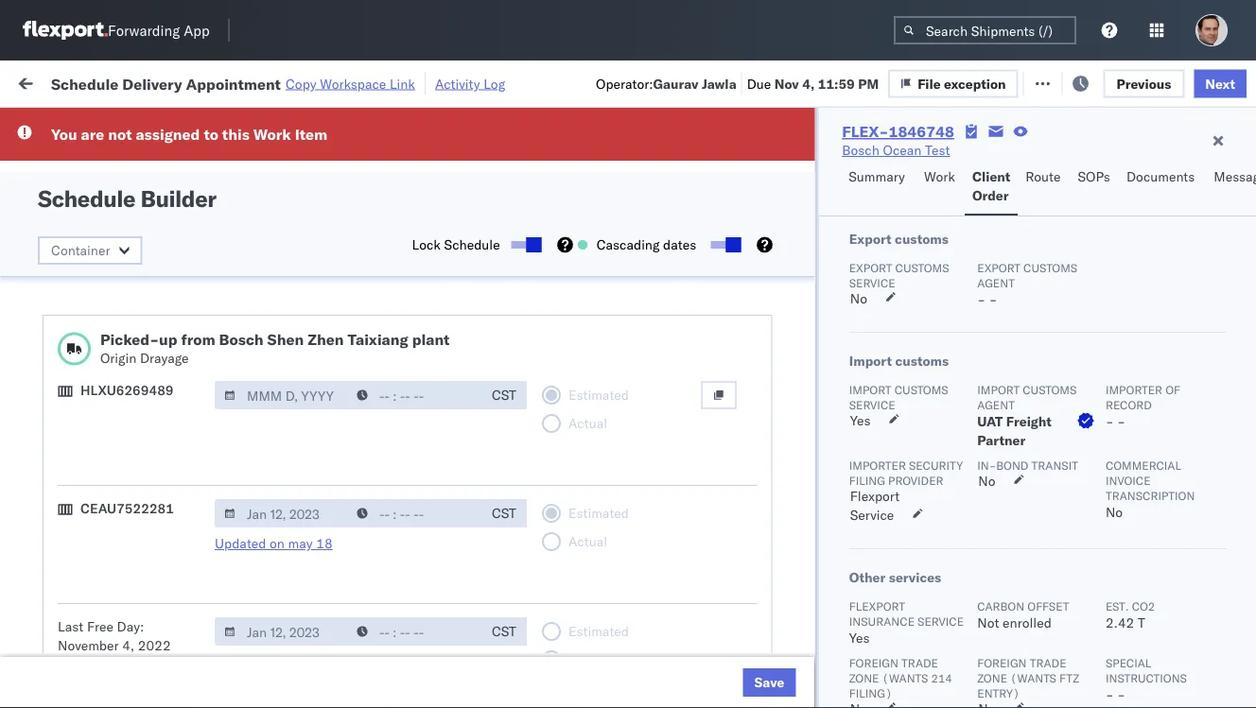Task type: locate. For each thing, give the bounding box(es) containing it.
from inside confirm pickup from los angeles, ca
[[140, 471, 167, 487]]

flex id
[[1014, 155, 1050, 169]]

insurance
[[849, 614, 914, 629]]

nov down lock
[[402, 273, 427, 289]]

app
[[184, 21, 210, 39]]

container numbers
[[1165, 147, 1216, 176]]

exception
[[1005, 73, 1067, 90], [944, 75, 1006, 92]]

resize handle column header for mode
[[670, 147, 692, 709]]

2 vertical spatial work
[[924, 168, 955, 185]]

1 vertical spatial schedule delivery appointment link
[[44, 438, 233, 456]]

2 agent from the top
[[977, 398, 1014, 412]]

pickup down schedule builder
[[103, 221, 144, 237]]

2 (wants from the left
[[1010, 671, 1056, 685]]

(wants inside foreign trade zone (wants 214 filing)
[[882, 671, 928, 685]]

1 horizontal spatial importer
[[1105, 383, 1162, 397]]

0 vertical spatial pdt,
[[369, 231, 399, 248]]

import for import customs service
[[849, 383, 891, 397]]

ocean fcl
[[579, 231, 645, 248], [579, 273, 645, 289], [579, 315, 645, 331], [579, 398, 645, 414], [579, 481, 645, 498], [579, 523, 645, 539], [579, 606, 645, 622], [579, 648, 645, 664], [579, 689, 645, 706]]

to right reset in the left of the page
[[551, 73, 564, 89]]

3 : from the left
[[541, 117, 545, 131]]

customs down "import customs"
[[894, 383, 948, 397]]

flex-1846748 down the sops
[[1044, 190, 1143, 206]]

-- : -- -- text field for ceau7522281
[[347, 499, 481, 528]]

1 ocean fcl from the top
[[579, 231, 645, 248]]

agent down the order
[[977, 276, 1014, 290]]

trade inside the 'foreign trade zone (wants ftz entry)'
[[1029, 656, 1066, 670]]

this
[[222, 125, 250, 144]]

delivery
[[122, 74, 182, 93], [103, 272, 152, 289], [103, 438, 152, 455], [95, 522, 144, 538], [103, 605, 152, 621]]

foreign inside foreign trade zone (wants 214 filing)
[[849, 656, 898, 670]]

import
[[115, 73, 157, 90], [849, 353, 892, 369], [849, 383, 891, 397], [977, 383, 1019, 397]]

consignee right demo
[[793, 564, 857, 581]]

bosch inside bosch ocean test link
[[842, 142, 880, 158]]

work down bosch ocean test link
[[924, 168, 955, 185]]

schedule pickup from los angeles, ca down upload customs clearance documents button
[[44, 387, 255, 423]]

1 schedule pickup from los angeles, ca from the top
[[44, 179, 255, 215]]

1 -- : -- -- text field from the top
[[347, 381, 481, 410]]

batch
[[1196, 73, 1233, 90]]

(wants for filing)
[[882, 671, 928, 685]]

1 mmm d, yyyy text field from the top
[[215, 381, 349, 410]]

confirm delivery link
[[44, 521, 144, 540]]

ceau7522281 up confirm delivery
[[80, 500, 174, 517]]

(wants left ftz at the bottom right
[[1010, 671, 1056, 685]]

4 flex-1889466 from the top
[[1044, 523, 1143, 539]]

4, inside last free day: november 4, 2022
[[122, 638, 135, 654]]

file up 'flex-1846748' link
[[918, 75, 941, 92]]

schedule down container button
[[44, 272, 99, 289]]

export up export customs service
[[849, 231, 891, 247]]

lagerfeld up ftz at the bottom right
[[1015, 648, 1071, 664]]

5 fcl from the top
[[621, 481, 645, 498]]

23, up 6:00 am pst, dec 24, 2022
[[421, 481, 441, 498]]

pst, for confirm pickup from los angeles, ca
[[361, 481, 389, 498]]

6:00
[[305, 523, 333, 539]]

0 vertical spatial 2023
[[441, 606, 474, 622]]

1 vertical spatial mmm d, yyyy text field
[[215, 499, 349, 528]]

1 karl from the top
[[987, 606, 1011, 622]]

1 vertical spatial confirm
[[44, 522, 92, 538]]

foreign for foreign trade zone (wants ftz entry)
[[977, 656, 1026, 670]]

1 vertical spatial ceau7522281
[[80, 500, 174, 517]]

0 horizontal spatial on
[[270, 535, 285, 552]]

customs inside export customs agent - -
[[1023, 261, 1077, 275]]

1 horizontal spatial ceau7522281
[[1165, 314, 1256, 331]]

file exception
[[979, 73, 1067, 90], [918, 75, 1006, 92]]

6 ocean fcl from the top
[[579, 523, 645, 539]]

trade for ftz
[[1029, 656, 1066, 670]]

confirm for confirm delivery
[[44, 522, 92, 538]]

ceau7522281 up of
[[1165, 314, 1256, 331]]

pickup inside 'schedule pickup from rotterdam, netherlands'
[[103, 637, 144, 654]]

service down "import customs"
[[849, 398, 895, 412]]

1 vertical spatial service
[[917, 614, 963, 629]]

-- : -- -- text field
[[347, 381, 481, 410], [347, 499, 481, 528]]

vandelay for vandelay west
[[825, 689, 879, 706]]

service inside export customs service
[[849, 276, 895, 290]]

1 horizontal spatial service
[[917, 614, 963, 629]]

customs for export customs service
[[895, 261, 949, 275]]

trade inside foreign trade zone (wants 214 filing)
[[901, 656, 938, 670]]

freight
[[1006, 413, 1051, 430]]

agent inside export customs agent - -
[[977, 276, 1014, 290]]

ca for fifth schedule pickup from los angeles, ca button from the bottom of the page the schedule pickup from los angeles, ca link
[[44, 198, 61, 215]]

import inside import customs agent
[[977, 383, 1019, 397]]

clearance
[[147, 346, 207, 362]]

may
[[288, 535, 313, 552]]

foreign inside the 'foreign trade zone (wants ftz entry)'
[[977, 656, 1026, 670]]

rotterdam,
[[178, 637, 246, 654]]

lagerfeld right not
[[1015, 606, 1071, 622]]

1 vertical spatial schedule delivery appointment button
[[44, 438, 233, 458]]

2 vertical spatial 23,
[[417, 648, 438, 664]]

import inside import customs service
[[849, 383, 891, 397]]

service for no
[[849, 276, 895, 290]]

cst for hlxu6269489
[[492, 387, 516, 403]]

1 pdt, from the top
[[369, 231, 399, 248]]

dates
[[663, 236, 696, 253]]

0 horizontal spatial container
[[51, 242, 110, 259]]

0 vertical spatial to
[[551, 73, 564, 89]]

1 schedule pickup from los angeles, ca link from the top
[[44, 178, 269, 216]]

schedule delivery appointment link for 1st schedule delivery appointment button from the bottom
[[44, 604, 233, 623]]

4,
[[802, 75, 815, 92], [430, 231, 442, 248], [430, 273, 442, 289], [430, 315, 442, 331], [122, 638, 135, 654]]

from inside 'schedule pickup from rotterdam, netherlands'
[[147, 637, 175, 654]]

export inside export customs service
[[849, 261, 892, 275]]

jan for abcd1234560
[[401, 689, 422, 706]]

0 vertical spatial -- : -- -- text field
[[347, 381, 481, 410]]

2 cst from the top
[[492, 505, 516, 522]]

integration test account - karl lagerfeld up 214
[[825, 648, 1071, 664]]

los for 2nd schedule pickup from los angeles, ca button from the bottom
[[178, 387, 200, 404]]

1 vertical spatial schedule delivery appointment
[[44, 438, 233, 455]]

11:59 right shen on the left
[[305, 315, 342, 331]]

export for export customs service
[[849, 261, 892, 275]]

client inside client name button
[[702, 155, 733, 169]]

pst, down -- : -- -- text box
[[369, 689, 398, 706]]

cascading dates
[[597, 236, 696, 253]]

angeles, for 4th schedule pickup from los angeles, ca button from the bottom of the page
[[203, 221, 255, 237]]

on left may
[[270, 535, 285, 552]]

delivery up 'schedule pickup from rotterdam, netherlands'
[[103, 605, 152, 621]]

work
[[161, 73, 194, 90], [253, 125, 291, 144], [924, 168, 955, 185]]

est.
[[1105, 599, 1129, 613]]

9 ocean fcl from the top
[[579, 689, 645, 706]]

provider
[[888, 473, 943, 488]]

23, down -- : -- -- text box
[[417, 648, 438, 664]]

MMM D, YYYY text field
[[215, 381, 349, 410], [215, 499, 349, 528]]

0 vertical spatial confirm
[[44, 471, 92, 487]]

resize handle column header for consignee
[[982, 147, 1005, 709]]

8:30 pm pst, jan 23, 2023 down 6:00 am pst, dec 24, 2022
[[305, 606, 474, 622]]

schedule delivery appointment up confirm pickup from los angeles, ca
[[44, 438, 233, 455]]

1 vertical spatial importer
[[849, 458, 906, 473]]

pickup down workitem button
[[103, 179, 144, 196]]

schedule down confirm delivery button
[[44, 554, 99, 570]]

24, down -- : -- -- text box
[[425, 689, 446, 706]]

1 horizontal spatial to
[[551, 73, 564, 89]]

Search Work text field
[[665, 68, 872, 96]]

from for the schedule pickup from los angeles, ca link related to 4th schedule pickup from los angeles, ca button from the bottom of the page
[[147, 221, 175, 237]]

0 vertical spatial risk
[[367, 73, 389, 90]]

dec
[[401, 398, 426, 414], [393, 481, 418, 498], [394, 523, 419, 539]]

5 schedule pickup from los angeles, ca link from the top
[[44, 553, 269, 591]]

account up 214
[[922, 648, 972, 664]]

4 schedule pickup from los angeles, ca from the top
[[44, 387, 255, 423]]

flexport for flexport service
[[850, 488, 899, 505]]

1 vertical spatial dec
[[393, 481, 418, 498]]

0 vertical spatial container
[[1165, 147, 1216, 161]]

0 vertical spatial lagerfeld
[[1015, 606, 1071, 622]]

3 schedule delivery appointment from the top
[[44, 605, 233, 621]]

ca for confirm pickup from los angeles, ca link in the left of the page
[[44, 490, 61, 506]]

(wants up west
[[882, 671, 928, 685]]

schedule up by:
[[51, 74, 119, 93]]

consignee
[[825, 155, 879, 169], [793, 564, 857, 581], [912, 564, 976, 581]]

1 horizontal spatial zone
[[977, 671, 1007, 685]]

pst, for schedule pickup from los angeles, ca
[[369, 398, 398, 414]]

customs down export customs
[[895, 261, 949, 275]]

route
[[1026, 168, 1061, 185]]

schedule delivery appointment copy workspace link
[[51, 74, 415, 93]]

0 vertical spatial account
[[922, 606, 972, 622]]

1 vandelay from the left
[[702, 689, 757, 706]]

schedule
[[51, 74, 119, 93], [44, 179, 99, 196], [38, 184, 135, 213], [44, 221, 99, 237], [444, 236, 500, 253], [44, 272, 99, 289], [44, 304, 99, 321], [44, 387, 99, 404], [44, 438, 99, 455], [44, 554, 99, 570], [44, 605, 99, 621], [44, 637, 99, 654]]

1 service from the top
[[849, 276, 895, 290]]

due left soon
[[602, 117, 623, 131]]

4 fcl from the top
[[621, 398, 645, 414]]

2 lhuu7894563 from the top
[[1165, 481, 1256, 497]]

are
[[81, 125, 104, 144]]

1662119
[[1085, 689, 1143, 706]]

special
[[1105, 656, 1151, 670]]

8:30 pm pst, jan 23, 2023 down -- : -- -- text box
[[305, 648, 474, 664]]

lhuu7894563 for 4:00 pm pst, dec 23, 2022
[[1165, 481, 1256, 497]]

client inside client order 'button'
[[972, 168, 1010, 185]]

1 horizontal spatial client
[[972, 168, 1010, 185]]

schedule pickup from los angeles, ca button up day:
[[44, 553, 269, 593]]

8,
[[429, 356, 441, 373]]

1 vertical spatial 24,
[[425, 689, 446, 706]]

flexport up insurance
[[849, 599, 905, 613]]

2 vertical spatial dec
[[394, 523, 419, 539]]

None checkbox
[[511, 241, 538, 249]]

pst, for confirm delivery
[[362, 523, 391, 539]]

0 vertical spatial service
[[849, 276, 895, 290]]

messag button
[[1206, 160, 1256, 216]]

1 vertical spatial cst
[[492, 505, 516, 522]]

cst for ceau7522281
[[492, 505, 516, 522]]

pst, down the 11:00 pm pst, nov 8, 2022
[[369, 398, 398, 414]]

2 vertical spatial schedule delivery appointment button
[[44, 604, 233, 625]]

2 : from the left
[[435, 117, 439, 131]]

angeles, for 3rd schedule pickup from los angeles, ca button from the top of the page
[[203, 304, 255, 321]]

customs inside import customs service
[[894, 383, 948, 397]]

1 horizontal spatial foreign
[[977, 656, 1026, 670]]

0 vertical spatial documents
[[1127, 168, 1195, 185]]

bookings
[[825, 564, 880, 581]]

los for 3rd schedule pickup from los angeles, ca button from the top of the page
[[178, 304, 200, 321]]

6 resize handle column header from the left
[[982, 147, 1005, 709]]

180 on track
[[411, 73, 488, 90]]

1 vertical spatial documents
[[44, 365, 112, 381]]

from for the schedule pickup from los angeles, ca link for 3rd schedule pickup from los angeles, ca button from the top of the page
[[147, 304, 175, 321]]

angeles, down updated at the bottom left of the page
[[203, 554, 255, 570]]

importer inside importer of record - -
[[1105, 383, 1162, 397]]

no
[[443, 117, 459, 131], [850, 290, 867, 307], [978, 473, 995, 490], [1105, 504, 1122, 521]]

schedule delivery appointment link
[[44, 271, 233, 290], [44, 438, 233, 456], [44, 604, 233, 623]]

import for import work
[[115, 73, 157, 90]]

schedule for 1st schedule delivery appointment button from the bottom
[[44, 605, 99, 621]]

confirm delivery
[[44, 522, 144, 538]]

pm right 11:00
[[345, 356, 366, 373]]

schedule up upload
[[44, 304, 99, 321]]

pickup
[[103, 179, 144, 196], [103, 221, 144, 237], [103, 304, 144, 321], [103, 387, 144, 404], [95, 471, 136, 487], [103, 554, 144, 570], [103, 637, 144, 654]]

4:00
[[305, 481, 333, 498]]

5 resize handle column header from the left
[[793, 147, 815, 709]]

west
[[883, 689, 913, 706]]

4, down lock
[[430, 273, 442, 289]]

1 8:30 from the top
[[305, 606, 333, 622]]

0 vertical spatial integration
[[825, 606, 890, 622]]

jan for gvcu5265864
[[393, 606, 414, 622]]

1 horizontal spatial trade
[[1029, 656, 1066, 670]]

1 vertical spatial -- : -- -- text field
[[347, 499, 481, 528]]

2 fcl from the top
[[621, 273, 645, 289]]

updated on may 18
[[215, 535, 333, 552]]

importer for provider
[[849, 458, 906, 473]]

1 agent from the top
[[977, 276, 1014, 290]]

1 vertical spatial lhuu7894563
[[1165, 481, 1256, 497]]

0 horizontal spatial client
[[702, 155, 733, 169]]

2 flex-2130387 from the top
[[1044, 648, 1143, 664]]

3 resize handle column header from the left
[[547, 147, 569, 709]]

pm left lock
[[345, 231, 366, 248]]

1 : from the left
[[135, 117, 139, 131]]

3 fcl from the top
[[621, 315, 645, 331]]

2 service from the top
[[849, 398, 895, 412]]

service inside import customs service
[[849, 398, 895, 412]]

pst, right "am"
[[362, 523, 391, 539]]

2023 for abcd1234560
[[449, 689, 482, 706]]

schedule down workitem
[[44, 179, 99, 196]]

previous button
[[1103, 69, 1185, 98]]

0 vertical spatial schedule delivery appointment button
[[44, 271, 233, 292]]

1 trade from the left
[[901, 656, 938, 670]]

no inside "commercial invoice transcription no"
[[1105, 504, 1122, 521]]

0 vertical spatial karl
[[987, 606, 1011, 622]]

1 horizontal spatial :
[[435, 117, 439, 131]]

0 vertical spatial flexport
[[850, 488, 899, 505]]

schedule inside 'schedule pickup from rotterdam, netherlands'
[[44, 637, 99, 654]]

deadline button
[[295, 150, 484, 169]]

2 schedule pickup from los angeles, ca from the top
[[44, 221, 255, 256]]

los inside confirm pickup from los angeles, ca
[[171, 471, 192, 487]]

0 vertical spatial cst
[[492, 387, 516, 403]]

1 vertical spatial integration
[[825, 648, 890, 664]]

11:59 pm pdt, nov 4, 2022 down deadline button
[[305, 231, 478, 248]]

flex id button
[[1005, 150, 1137, 169]]

confirm for confirm pickup from los angeles, ca
[[44, 471, 92, 487]]

0 horizontal spatial (wants
[[882, 671, 928, 685]]

schedule pickup from los angeles, ca up "drayage" at the left
[[44, 304, 255, 340]]

angeles, down this
[[203, 179, 255, 196]]

other
[[849, 569, 885, 586]]

1 cst from the top
[[492, 387, 516, 403]]

ca for 2nd schedule pickup from los angeles, ca button from the bottom the schedule pickup from los angeles, ca link
[[44, 406, 61, 423]]

0 horizontal spatial trade
[[901, 656, 938, 670]]

1 confirm from the top
[[44, 471, 92, 487]]

(wants for entry)
[[1010, 671, 1056, 685]]

trade up ftz at the bottom right
[[1029, 656, 1066, 670]]

test
[[925, 142, 950, 158], [785, 190, 810, 206], [908, 190, 933, 206], [785, 231, 810, 248], [908, 231, 933, 248], [785, 273, 810, 289], [908, 273, 933, 289], [785, 315, 810, 331], [908, 315, 933, 331], [785, 356, 810, 373], [908, 356, 933, 373], [785, 398, 810, 414], [908, 398, 933, 414], [785, 439, 810, 456], [785, 481, 810, 498], [908, 481, 933, 498], [785, 523, 810, 539], [908, 523, 933, 539], [884, 564, 909, 581], [894, 606, 919, 622], [894, 648, 919, 664]]

5 ca from the top
[[44, 490, 61, 506]]

yes inside flexport insurance service yes
[[849, 630, 869, 647]]

customs up freight
[[1022, 383, 1076, 397]]

2 mmm d, yyyy text field from the top
[[215, 499, 349, 528]]

4 ocean fcl from the top
[[579, 398, 645, 414]]

1 ca from the top
[[44, 198, 61, 215]]

1 vertical spatial lagerfeld
[[1015, 648, 1071, 664]]

0 vertical spatial 8:30 pm pst, jan 23, 2023
[[305, 606, 474, 622]]

2 schedule delivery appointment from the top
[[44, 438, 233, 455]]

1 lhuu7894563 from the top
[[1165, 397, 1256, 414]]

los
[[178, 179, 200, 196], [178, 221, 200, 237], [178, 304, 200, 321], [178, 387, 200, 404], [171, 471, 192, 487], [178, 554, 200, 570]]

24, down 4:00 pm pst, dec 23, 2022 at the bottom of the page
[[422, 523, 442, 539]]

ca inside confirm pickup from los angeles, ca
[[44, 490, 61, 506]]

zone for filing)
[[849, 671, 879, 685]]

customs up export customs service
[[894, 231, 948, 247]]

2 account from the top
[[922, 648, 972, 664]]

1 vertical spatial on
[[270, 535, 285, 552]]

0 vertical spatial due
[[747, 75, 771, 92]]

activity log button
[[435, 72, 505, 95]]

11:59
[[818, 75, 855, 92], [305, 231, 342, 248], [305, 273, 342, 289], [305, 315, 342, 331], [305, 398, 342, 414], [305, 689, 342, 706]]

2022 inside last free day: november 4, 2022
[[138, 638, 171, 654]]

foreign trade zone (wants ftz entry)
[[977, 656, 1079, 700]]

3 schedule pickup from los angeles, ca from the top
[[44, 304, 255, 340]]

2 vandelay from the left
[[825, 689, 879, 706]]

co2
[[1132, 599, 1155, 613]]

pickup up picked-
[[103, 304, 144, 321]]

1 vertical spatial 2130387
[[1085, 648, 1143, 664]]

pickup inside confirm pickup from los angeles, ca
[[95, 471, 136, 487]]

0 vertical spatial service
[[850, 507, 894, 524]]

(wants inside the 'foreign trade zone (wants ftz entry)'
[[1010, 671, 1056, 685]]

appointment for schedule delivery appointment link for 2nd schedule delivery appointment button
[[155, 438, 233, 455]]

0 vertical spatial work
[[161, 73, 194, 90]]

0 horizontal spatial work
[[161, 73, 194, 90]]

flex
[[1014, 155, 1035, 169]]

ca for the schedule pickup from los angeles, ca link associated with fifth schedule pickup from los angeles, ca button from the top
[[44, 573, 61, 589]]

0 vertical spatial 24,
[[422, 523, 442, 539]]

on for updated
[[270, 535, 285, 552]]

0 horizontal spatial due
[[602, 117, 623, 131]]

2 horizontal spatial work
[[924, 168, 955, 185]]

schedule pickup from los angeles, ca button down workitem button
[[44, 178, 269, 218]]

0 vertical spatial agent
[[977, 276, 1014, 290]]

4 1889466 from the top
[[1085, 523, 1143, 539]]

confirm up confirm delivery
[[44, 471, 92, 487]]

23, for confirm pickup from los angeles, ca
[[421, 481, 441, 498]]

2 lagerfeld from the top
[[1015, 648, 1071, 664]]

8 fcl from the top
[[621, 648, 645, 664]]

1 vertical spatial 8:30
[[305, 648, 333, 664]]

1 horizontal spatial risk
[[522, 117, 541, 131]]

dec for 24,
[[394, 523, 419, 539]]

1 horizontal spatial (wants
[[1010, 671, 1056, 685]]

customs inside export customs service
[[895, 261, 949, 275]]

2 vertical spatial cst
[[492, 623, 516, 640]]

vandelay for vandelay
[[702, 689, 757, 706]]

2 zone from the left
[[977, 671, 1007, 685]]

schedule pickup from los angeles, ca link down builder
[[44, 220, 269, 258]]

flex-1846748
[[842, 122, 954, 141], [1044, 190, 1143, 206], [1044, 273, 1143, 289], [1044, 315, 1143, 331]]

4 schedule pickup from los angeles, ca link from the top
[[44, 386, 269, 424]]

cst
[[492, 387, 516, 403], [492, 505, 516, 522], [492, 623, 516, 640]]

t
[[1137, 615, 1145, 631]]

export inside export customs agent - -
[[977, 261, 1020, 275]]

vandelay
[[702, 689, 757, 706], [825, 689, 879, 706]]

no down invoice
[[1105, 504, 1122, 521]]

customs up import customs service on the bottom
[[895, 353, 949, 369]]

None checkbox
[[711, 241, 737, 249]]

pickup up confirm delivery
[[95, 471, 136, 487]]

schedule delivery appointment button down container button
[[44, 271, 233, 292]]

1 flex-2130387 from the top
[[1044, 606, 1143, 622]]

zone inside the 'foreign trade zone (wants ftz entry)'
[[977, 671, 1007, 685]]

1 vertical spatial flex-2130387
[[1044, 648, 1143, 664]]

pickup down day:
[[103, 637, 144, 654]]

1 zone from the left
[[849, 671, 879, 685]]

angeles, for confirm pickup from los angeles, ca button
[[195, 471, 247, 487]]

customs down route button
[[1023, 261, 1077, 275]]

1 vertical spatial integration test account - karl lagerfeld
[[825, 648, 1071, 664]]

transit
[[1031, 458, 1078, 473]]

mmm d, yyyy text field down picked-up from bosch shen zhen taixiang plant origin drayage
[[215, 381, 349, 410]]

0 vertical spatial 2130387
[[1085, 606, 1143, 622]]

not
[[977, 615, 999, 631]]

0 horizontal spatial vandelay
[[702, 689, 757, 706]]

schedule delivery appointment link for third schedule delivery appointment button from the bottom
[[44, 271, 233, 290]]

customs for import customs service
[[894, 383, 948, 397]]

0 vertical spatial mmm d, yyyy text field
[[215, 381, 349, 410]]

export down export customs
[[849, 261, 892, 275]]

2 flex-1889466 from the top
[[1044, 439, 1143, 456]]

customs inside import customs agent
[[1022, 383, 1076, 397]]

1 resize handle column header from the left
[[271, 147, 293, 709]]

MMM D, YYYY text field
[[215, 618, 349, 646]]

1 vertical spatial 2023
[[441, 648, 474, 664]]

flex-
[[842, 122, 889, 141], [1044, 190, 1085, 206], [1044, 273, 1085, 289], [1044, 315, 1085, 331], [1044, 398, 1085, 414], [1044, 439, 1085, 456], [1044, 481, 1085, 498], [1044, 523, 1085, 539], [1044, 606, 1085, 622], [1044, 648, 1085, 664], [1044, 689, 1085, 706]]

1 vertical spatial karl
[[987, 648, 1011, 664]]

other services
[[849, 569, 941, 586]]

1 vertical spatial account
[[922, 648, 972, 664]]

work right this
[[253, 125, 291, 144]]

special instructions - -
[[1105, 656, 1187, 703]]

pm down "am"
[[337, 606, 357, 622]]

importer inside importer security filing provider
[[849, 458, 906, 473]]

2 1889466 from the top
[[1085, 439, 1143, 456]]

export for export customs
[[849, 231, 891, 247]]

1 vertical spatial work
[[253, 125, 291, 144]]

0 horizontal spatial ceau7522281
[[80, 500, 174, 517]]

security
[[909, 458, 963, 473]]

pickup for 4th schedule pickup from los angeles, ca button from the bottom of the page
[[103, 221, 144, 237]]

documents left actions in the right of the page
[[1127, 168, 1195, 185]]

lhuu7894563
[[1165, 397, 1256, 414], [1165, 481, 1256, 497]]

service left not
[[917, 614, 963, 629]]

0 vertical spatial importer
[[1105, 383, 1162, 397]]

7 ocean fcl from the top
[[579, 606, 645, 622]]

0 vertical spatial flex-2130387
[[1044, 606, 1143, 622]]

delivery for confirm delivery button
[[95, 522, 144, 538]]

schedule right lock
[[444, 236, 500, 253]]

1 vertical spatial service
[[849, 398, 895, 412]]

1 horizontal spatial container
[[1165, 147, 1216, 161]]

schedule down the hlxu6269489
[[44, 438, 99, 455]]

4:00 pm pst, dec 23, 2022
[[305, 481, 477, 498]]

8:30 down 18
[[305, 606, 333, 622]]

agent inside import customs agent
[[977, 398, 1014, 412]]

2 -- : -- -- text field from the top
[[347, 499, 481, 528]]

consignee inside button
[[825, 155, 879, 169]]

-- : -- -- text field down 4:00 pm pst, dec 23, 2022 at the bottom of the page
[[347, 499, 481, 528]]

schedule pickup from los angeles, ca button
[[44, 178, 269, 218], [44, 220, 269, 260], [44, 303, 269, 343], [44, 386, 269, 426], [44, 553, 269, 593]]

consignee for flexport demo consignee
[[793, 564, 857, 581]]

client for client name
[[702, 155, 733, 169]]

11:59 up zhen
[[305, 273, 342, 289]]

2 vertical spatial jan
[[401, 689, 422, 706]]

1 vertical spatial risk
[[522, 117, 541, 131]]

soon
[[626, 117, 652, 131]]

2 vertical spatial 11:59 pm pdt, nov 4, 2022
[[305, 315, 478, 331]]

updated
[[215, 535, 266, 552]]

schedule for fifth schedule pickup from los angeles, ca button from the top
[[44, 554, 99, 570]]

0 horizontal spatial foreign
[[849, 656, 898, 670]]

angeles, for fifth schedule pickup from los angeles, ca button from the bottom of the page
[[203, 179, 255, 196]]

7 resize handle column header from the left
[[1133, 147, 1156, 709]]

container down schedule builder
[[51, 242, 110, 259]]

service for yes
[[849, 398, 895, 412]]

of
[[1165, 383, 1180, 397]]

resize handle column header for client name
[[793, 147, 815, 709]]

5 schedule pickup from los angeles, ca button from the top
[[44, 553, 269, 593]]

zone inside foreign trade zone (wants 214 filing)
[[849, 671, 879, 685]]

assigned
[[136, 125, 200, 144]]

schedule pickup from los angeles, ca link up "drayage" at the left
[[44, 303, 269, 341]]

1 flex-1889466 from the top
[[1044, 398, 1143, 414]]

4, up 8,
[[430, 315, 442, 331]]

importer
[[1105, 383, 1162, 397], [849, 458, 906, 473]]

1 horizontal spatial vandelay
[[825, 689, 879, 706]]

drayage
[[140, 350, 189, 367]]

pst, for schedule delivery appointment
[[361, 606, 389, 622]]

1 vertical spatial yes
[[849, 630, 869, 647]]

resize handle column header
[[271, 147, 293, 709], [481, 147, 503, 709], [547, 147, 569, 709], [670, 147, 692, 709], [793, 147, 815, 709], [982, 147, 1005, 709], [1133, 147, 1156, 709], [1222, 147, 1245, 709]]

2 confirm from the top
[[44, 522, 92, 538]]

from
[[147, 179, 175, 196], [147, 221, 175, 237], [147, 304, 175, 321], [181, 330, 215, 349], [147, 387, 175, 404], [140, 471, 167, 487], [147, 554, 175, 570], [147, 637, 175, 654]]

angeles, down builder
[[203, 221, 255, 237]]

documents inside upload customs clearance documents
[[44, 365, 112, 381]]

4 resize handle column header from the left
[[670, 147, 692, 709]]

2 vertical spatial 2023
[[449, 689, 482, 706]]

customs for export customs
[[894, 231, 948, 247]]

ca for the schedule pickup from los angeles, ca link related to 4th schedule pickup from los angeles, ca button from the bottom of the page
[[44, 240, 61, 256]]

mode
[[579, 155, 608, 169]]

3 schedule pickup from los angeles, ca link from the top
[[44, 303, 269, 341]]

foreign trade zone (wants 214 filing)
[[849, 656, 952, 700]]

confirm inside confirm pickup from los angeles, ca
[[44, 471, 92, 487]]

1 vertical spatial 23,
[[417, 606, 438, 622]]

angeles, inside confirm pickup from los angeles, ca
[[195, 471, 247, 487]]

from for confirm pickup from los angeles, ca link in the left of the page
[[140, 471, 167, 487]]

delivery up confirm pickup from los angeles, ca
[[103, 438, 152, 455]]

schedule up november
[[44, 605, 99, 621]]

pm up 'flex-1846748' link
[[858, 75, 879, 92]]

1 horizontal spatial documents
[[1127, 168, 1195, 185]]

status
[[102, 117, 135, 131]]

1 horizontal spatial due
[[747, 75, 771, 92]]

8 resize handle column header from the left
[[1222, 147, 1245, 709]]

3 schedule delivery appointment link from the top
[[44, 604, 233, 623]]

on right 180
[[439, 73, 454, 90]]

flexport
[[850, 488, 899, 505], [702, 564, 751, 581], [849, 599, 905, 613]]

service
[[850, 507, 894, 524], [917, 614, 963, 629]]

importer for -
[[1105, 383, 1162, 397]]

appointment up up
[[155, 272, 233, 289]]

0 vertical spatial lhuu7894563
[[1165, 397, 1256, 414]]

id
[[1038, 155, 1050, 169]]

schedule down last
[[44, 637, 99, 654]]

customs for export customs agent - -
[[1023, 261, 1077, 275]]

:
[[135, 117, 139, 131], [435, 117, 439, 131], [541, 117, 545, 131]]

schedule for 2nd schedule delivery appointment button
[[44, 438, 99, 455]]

2 foreign from the left
[[977, 656, 1026, 670]]

nov down deadline button
[[402, 231, 427, 248]]

1 fcl from the top
[[621, 231, 645, 248]]

instructions
[[1105, 671, 1187, 685]]

1 1889466 from the top
[[1085, 398, 1143, 414]]

0 vertical spatial schedule delivery appointment link
[[44, 271, 233, 290]]

import for import customs agent
[[977, 383, 1019, 397]]

23, up 11:59 pm pst, jan 24, 2023
[[417, 606, 438, 622]]

forwarding app
[[108, 21, 210, 39]]

link
[[390, 75, 415, 92]]

delivery down confirm pickup from los angeles, ca
[[95, 522, 144, 538]]

0 vertical spatial 8:30
[[305, 606, 333, 622]]

dec for 13,
[[401, 398, 426, 414]]

: for status
[[135, 117, 139, 131]]

yes down insurance
[[849, 630, 869, 647]]

2 ca from the top
[[44, 240, 61, 256]]

schedule delivery appointment link up confirm pickup from los angeles, ca
[[44, 438, 233, 456]]

pickup down upload customs clearance documents
[[103, 387, 144, 404]]

2023 for gvcu5265864
[[441, 606, 474, 622]]

0 vertical spatial dec
[[401, 398, 426, 414]]

jawla
[[702, 75, 737, 92]]

schedule delivery appointment button up 'schedule pickup from rotterdam, netherlands'
[[44, 604, 233, 625]]

nov up the 11:00 pm pst, nov 8, 2022
[[402, 315, 427, 331]]

0 vertical spatial schedule delivery appointment
[[44, 272, 233, 289]]

6 ca from the top
[[44, 573, 61, 589]]

4 ca from the top
[[44, 406, 61, 423]]

on for 180
[[439, 73, 454, 90]]

0 horizontal spatial importer
[[849, 458, 906, 473]]

name
[[735, 155, 766, 169]]



Task type: vqa. For each thing, say whether or not it's contained in the screenshot.
the bottom Destination
no



Task type: describe. For each thing, give the bounding box(es) containing it.
schedule for 2nd schedule pickup from los angeles, ca button from the bottom
[[44, 387, 99, 404]]

deadline
[[305, 155, 350, 169]]

schedule pickup from los angeles, ca link for 4th schedule pickup from los angeles, ca button from the bottom of the page
[[44, 220, 269, 258]]

status : ready for work, blocked, in progress
[[102, 117, 342, 131]]

transcription
[[1105, 489, 1195, 503]]

: for snoozed
[[435, 117, 439, 131]]

no right the snoozed
[[443, 117, 459, 131]]

3 11:59 pm pdt, nov 4, 2022 from the top
[[305, 315, 478, 331]]

in
[[282, 117, 292, 131]]

at
[[351, 73, 363, 90]]

appointment up status : ready for work, blocked, in progress
[[186, 74, 281, 93]]

flex-1662119
[[1044, 689, 1143, 706]]

pm right zhen
[[345, 315, 366, 331]]

13,
[[429, 398, 450, 414]]

los for confirm pickup from los angeles, ca button
[[171, 471, 192, 487]]

schedule pickup from rotterdam, netherlands link
[[44, 636, 269, 674]]

1 schedule pickup from los angeles, ca button from the top
[[44, 178, 269, 218]]

schedule delivery appointment link for 2nd schedule delivery appointment button
[[44, 438, 233, 456]]

11:00 pm pst, nov 8, 2022
[[305, 356, 477, 373]]

from for the schedule pickup from los angeles, ca link associated with fifth schedule pickup from los angeles, ca button from the top
[[147, 554, 175, 570]]

taixiang
[[348, 330, 408, 349]]

no down in-
[[978, 473, 995, 490]]

pm up 11:59 pm pst, jan 24, 2023
[[337, 648, 357, 664]]

pickup for 2nd schedule pickup from los angeles, ca button from the bottom
[[103, 387, 144, 404]]

delivery for 2nd schedule delivery appointment button
[[103, 438, 152, 455]]

6:00 am pst, dec 24, 2022
[[305, 523, 478, 539]]

1846748 up record on the right
[[1085, 315, 1143, 331]]

at
[[508, 117, 519, 131]]

agent for import customs agent
[[977, 398, 1014, 412]]

689
[[323, 73, 348, 90]]

lhuu7894563 for 11:59 pm pst, dec 13, 2022
[[1165, 397, 1256, 414]]

carbon offset not enrolled
[[977, 599, 1069, 631]]

1 schedule delivery appointment button from the top
[[44, 271, 233, 292]]

11:59 down deadline
[[305, 231, 342, 248]]

sops button
[[1070, 160, 1119, 216]]

filing
[[849, 473, 885, 488]]

schedule pickup from los angeles, ca link for 3rd schedule pickup from los angeles, ca button from the top of the page
[[44, 303, 269, 341]]

2 schedule delivery appointment button from the top
[[44, 438, 233, 458]]

client name
[[702, 155, 766, 169]]

2 2130387 from the top
[[1085, 648, 1143, 664]]

shen
[[267, 330, 304, 349]]

5 ocean fcl from the top
[[579, 481, 645, 498]]

11:59 pm pst, dec 13, 2022
[[305, 398, 486, 414]]

1 horizontal spatial work
[[253, 125, 291, 144]]

documents inside button
[[1127, 168, 1195, 185]]

9 fcl from the top
[[621, 689, 645, 706]]

2 11:59 pm pdt, nov 4, 2022 from the top
[[305, 273, 478, 289]]

export customs agent - -
[[977, 261, 1077, 308]]

appointment for third schedule delivery appointment button from the bottom's schedule delivery appointment link
[[155, 272, 233, 289]]

schedule pickup from los angeles, ca for fifth schedule pickup from los angeles, ca button from the top
[[44, 554, 255, 589]]

delivery up ready
[[122, 74, 182, 93]]

import for import customs
[[849, 353, 892, 369]]

schedule pickup from rotterdam, netherlands
[[44, 637, 246, 673]]

summary
[[849, 168, 905, 185]]

confirm pickup from los angeles, ca link
[[44, 470, 269, 508]]

11:59 down mmm d, yyyy text box
[[305, 689, 342, 706]]

track
[[457, 73, 488, 90]]

1 schedule delivery appointment from the top
[[44, 272, 233, 289]]

1 8:30 pm pst, jan 23, 2023 from the top
[[305, 606, 474, 622]]

schedule builder
[[38, 184, 216, 213]]

you are not assigned to this work item
[[51, 125, 328, 144]]

importer security filing provider
[[849, 458, 963, 488]]

3 schedule delivery appointment button from the top
[[44, 604, 233, 625]]

snoozed : no
[[391, 117, 459, 131]]

angeles, for 2nd schedule pickup from los angeles, ca button from the bottom
[[203, 387, 255, 404]]

1 integration from the top
[[825, 606, 890, 622]]

next button
[[1194, 69, 1247, 98]]

1 account from the top
[[922, 606, 972, 622]]

copy workspace link button
[[286, 75, 415, 92]]

container for container
[[51, 242, 110, 259]]

filters
[[616, 73, 654, 89]]

est. co2 2.42 t
[[1105, 599, 1155, 631]]

3 schedule pickup from los angeles, ca button from the top
[[44, 303, 269, 343]]

schedule pickup from los angeles, ca for 3rd schedule pickup from los angeles, ca button from the top of the page
[[44, 304, 255, 340]]

sops
[[1078, 168, 1110, 185]]

pm up taixiang
[[345, 273, 366, 289]]

picked-up from bosch shen zhen taixiang plant origin drayage
[[100, 330, 450, 367]]

for
[[180, 117, 196, 131]]

mmm d, yyyy text field for ceau7522281
[[215, 499, 349, 528]]

2 8:30 pm pst, jan 23, 2023 from the top
[[305, 648, 474, 664]]

pm down the 11:00 pm pst, nov 8, 2022
[[345, 398, 366, 414]]

8 ocean fcl from the top
[[579, 648, 645, 664]]

nov right jawla
[[775, 75, 799, 92]]

up
[[159, 330, 177, 349]]

los for fifth schedule pickup from los angeles, ca button from the top
[[178, 554, 200, 570]]

2 integration from the top
[[825, 648, 890, 664]]

2 karl from the top
[[987, 648, 1011, 664]]

import work button
[[115, 73, 194, 90]]

container numbers button
[[1156, 143, 1256, 177]]

24, for 2022
[[422, 523, 442, 539]]

blocked,
[[231, 117, 279, 131]]

schedule pickup from los angeles, ca link for 2nd schedule pickup from los angeles, ca button from the bottom
[[44, 386, 269, 424]]

4, right jawla
[[802, 75, 815, 92]]

customs for import customs
[[895, 353, 949, 369]]

los for fifth schedule pickup from los angeles, ca button from the bottom of the page
[[178, 179, 200, 196]]

24, for 2023
[[425, 689, 446, 706]]

enrolled
[[1002, 615, 1051, 631]]

origin
[[100, 350, 137, 367]]

6 fcl from the top
[[621, 523, 645, 539]]

confirm delivery button
[[44, 521, 144, 542]]

client for client order
[[972, 168, 1010, 185]]

updated on may 18 button
[[215, 535, 333, 552]]

confirm pickup from los angeles, ca button
[[44, 470, 269, 509]]

bookings test consignee
[[825, 564, 976, 581]]

11:59 up 'flex-1846748' link
[[818, 75, 855, 92]]

flex-1846748 up "consignee" button
[[842, 122, 954, 141]]

service inside flexport insurance service yes
[[917, 614, 963, 629]]

3 pdt, from the top
[[369, 315, 399, 331]]

customs for import customs agent
[[1022, 383, 1076, 397]]

work,
[[198, 117, 229, 131]]

service inside flexport service
[[850, 507, 894, 524]]

operator:
[[596, 75, 653, 92]]

export customs service
[[849, 261, 949, 290]]

flexport demo consignee
[[702, 564, 857, 581]]

delivery for third schedule delivery appointment button from the bottom
[[103, 272, 152, 289]]

flex-1846748 down sops button
[[1044, 273, 1143, 289]]

schedule for fifth schedule pickup from los angeles, ca button from the bottom of the page
[[44, 179, 99, 196]]

numbers
[[1165, 162, 1212, 176]]

angeles, for fifth schedule pickup from los angeles, ca button from the top
[[203, 554, 255, 570]]

plant
[[412, 330, 450, 349]]

from for fifth schedule pickup from los angeles, ca button from the bottom of the page the schedule pickup from los angeles, ca link
[[147, 179, 175, 196]]

ftz
[[1059, 671, 1079, 685]]

confirm pickup from los angeles, ca
[[44, 471, 247, 506]]

1 11:59 pm pdt, nov 4, 2022 from the top
[[305, 231, 478, 248]]

pm down -- : -- -- text box
[[345, 689, 366, 706]]

schedule pickup from los angeles, ca for 4th schedule pickup from los angeles, ca button from the bottom of the page
[[44, 221, 255, 256]]

flexport. image
[[23, 21, 108, 40]]

7 fcl from the top
[[621, 606, 645, 622]]

18
[[316, 535, 333, 552]]

filtered
[[19, 116, 65, 132]]

from for schedule pickup from rotterdam, netherlands link
[[147, 637, 175, 654]]

upload customs clearance documents button
[[44, 345, 269, 385]]

schedule up container button
[[38, 184, 135, 213]]

flexport for flexport demo consignee
[[702, 564, 751, 581]]

1 integration test account - karl lagerfeld from the top
[[825, 606, 1071, 622]]

reset
[[512, 73, 548, 89]]

Search Shipments (/) text field
[[894, 16, 1076, 44]]

work inside button
[[924, 168, 955, 185]]

schedule for schedule pickup from rotterdam, netherlands button
[[44, 637, 99, 654]]

schedule for 3rd schedule pickup from los angeles, ca button from the top of the page
[[44, 304, 99, 321]]

pickup for fifth schedule pickup from los angeles, ca button from the top
[[103, 554, 144, 570]]

214
[[931, 671, 952, 685]]

los for 4th schedule pickup from los angeles, ca button from the bottom of the page
[[178, 221, 200, 237]]

1 2130387 from the top
[[1085, 606, 1143, 622]]

pm right 4:00 on the bottom left of page
[[337, 481, 357, 498]]

bosch inside picked-up from bosch shen zhen taixiang plant origin drayage
[[219, 330, 264, 349]]

november
[[58, 638, 119, 654]]

foreign for foreign trade zone (wants 214 filing)
[[849, 656, 898, 670]]

flexport inside flexport insurance service yes
[[849, 599, 905, 613]]

am
[[337, 523, 358, 539]]

3 cst from the top
[[492, 623, 516, 640]]

snoozed
[[391, 117, 435, 131]]

test inside bosch ocean test link
[[925, 142, 950, 158]]

next
[[1205, 75, 1235, 92]]

delivery for 1st schedule delivery appointment button from the bottom
[[103, 605, 152, 621]]

3 ocean fcl from the top
[[579, 315, 645, 331]]

2 ocean fcl from the top
[[579, 273, 645, 289]]

pickup for fifth schedule pickup from los angeles, ca button from the bottom of the page
[[103, 179, 144, 196]]

free
[[87, 619, 113, 635]]

4, down deadline button
[[430, 231, 442, 248]]

client name button
[[692, 150, 796, 169]]

from for 2nd schedule pickup from los angeles, ca button from the bottom the schedule pickup from los angeles, ca link
[[147, 387, 175, 404]]

2 8:30 from the top
[[305, 648, 333, 664]]

last
[[58, 619, 83, 635]]

carbon
[[977, 599, 1024, 613]]

2 pdt, from the top
[[369, 273, 399, 289]]

trade for 214
[[901, 656, 938, 670]]

mmm d, yyyy text field for hlxu6269489
[[215, 381, 349, 410]]

1 vertical spatial jan
[[393, 648, 414, 664]]

flexport insurance service yes
[[849, 599, 963, 647]]

2 integration test account - karl lagerfeld from the top
[[825, 648, 1071, 664]]

activity
[[435, 75, 480, 92]]

import customs service
[[849, 383, 948, 412]]

import customs agent
[[977, 383, 1076, 412]]

previous
[[1117, 75, 1171, 92]]

customs
[[90, 346, 143, 362]]

flex-1846748 down export customs agent - -
[[1044, 315, 1143, 331]]

11:59 pm pst, jan 24, 2023
[[305, 689, 482, 706]]

0 horizontal spatial file
[[918, 75, 941, 92]]

1846748 down the sops
[[1085, 190, 1143, 206]]

1 lagerfeld from the top
[[1015, 606, 1071, 622]]

4 schedule pickup from los angeles, ca button from the top
[[44, 386, 269, 426]]

client order button
[[965, 160, 1018, 216]]

resize handle column header for deadline
[[481, 147, 503, 709]]

agent for export customs agent - -
[[977, 276, 1014, 290]]

pst, for upload customs clearance documents
[[369, 356, 398, 373]]

resize handle column header for flex id
[[1133, 147, 1156, 709]]

zone for entry)
[[977, 671, 1007, 685]]

1846748 up "consignee" button
[[889, 122, 954, 141]]

-- : -- -- text field
[[347, 618, 481, 646]]

no down export customs service
[[850, 290, 867, 307]]

act
[[1236, 73, 1256, 90]]

3 1889466 from the top
[[1085, 481, 1143, 498]]

-- : -- -- text field for hlxu6269489
[[347, 381, 481, 410]]

pst, up 11:59 pm pst, jan 24, 2023
[[361, 648, 389, 664]]

pickup for 3rd schedule pickup from los angeles, ca button from the top of the page
[[103, 304, 144, 321]]

container for container numbers
[[1165, 147, 1216, 161]]

work button
[[917, 160, 965, 216]]

11:59 down 11:00
[[305, 398, 342, 414]]

upload customs clearance documents
[[44, 346, 207, 381]]

0 horizontal spatial risk
[[367, 73, 389, 90]]

netherlands
[[44, 656, 118, 673]]

1846748 right export customs agent - -
[[1085, 273, 1143, 289]]

actions
[[1199, 155, 1239, 169]]

dec for 23,
[[393, 481, 418, 498]]

to inside button
[[551, 73, 564, 89]]

builder
[[141, 184, 216, 213]]

services
[[888, 569, 941, 586]]

2 schedule pickup from los angeles, ca button from the top
[[44, 220, 269, 260]]

nov left 8,
[[401, 356, 426, 373]]

documents button
[[1119, 160, 1206, 216]]

1 vertical spatial to
[[204, 125, 218, 144]]

appointment for schedule delivery appointment link related to 1st schedule delivery appointment button from the bottom
[[155, 605, 233, 621]]

resize handle column header for workitem
[[271, 147, 293, 709]]

schedule pickup from los angeles, ca for 2nd schedule pickup from los angeles, ca button from the bottom
[[44, 387, 255, 423]]

0 vertical spatial yes
[[850, 412, 870, 429]]

consignee for bookings test consignee
[[912, 564, 976, 581]]

schedule pickup from los angeles, ca link for fifth schedule pickup from los angeles, ca button from the top
[[44, 553, 269, 591]]

3 flex-1889466 from the top
[[1044, 481, 1143, 498]]

689 at risk
[[323, 73, 389, 90]]

from inside picked-up from bosch shen zhen taixiang plant origin drayage
[[181, 330, 215, 349]]

schedule pickup from los angeles, ca for fifth schedule pickup from los angeles, ca button from the bottom of the page
[[44, 179, 255, 215]]

1 horizontal spatial file
[[979, 73, 1002, 90]]

schedule for 4th schedule pickup from los angeles, ca button from the bottom of the page
[[44, 221, 99, 237]]

partner
[[977, 432, 1025, 449]]

commercial
[[1105, 458, 1181, 473]]



